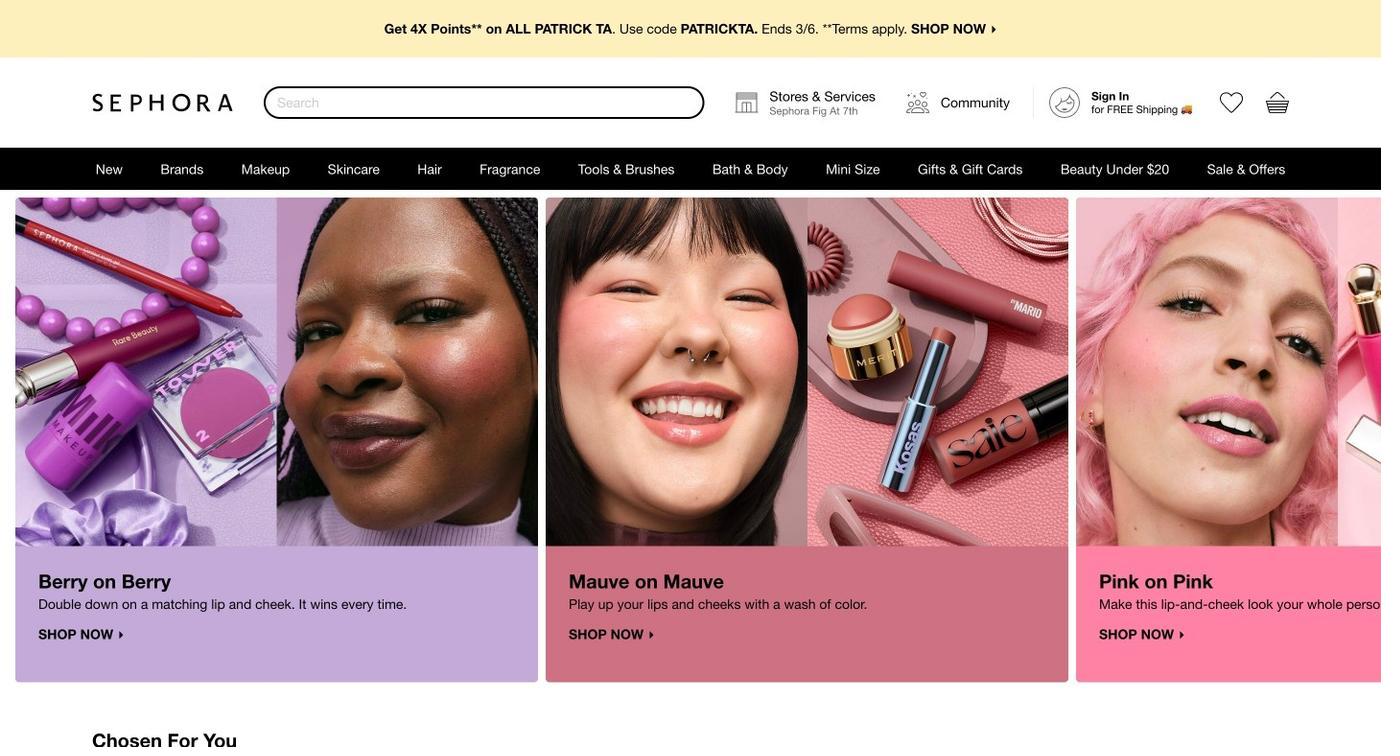 Task type: locate. For each thing, give the bounding box(es) containing it.
None search field
[[264, 86, 704, 119]]

None field
[[264, 86, 704, 119]]

Search search field
[[266, 88, 703, 117]]



Task type: describe. For each thing, give the bounding box(es) containing it.
sephora homepage image
[[92, 93, 233, 112]]

go to basket image
[[1266, 91, 1289, 114]]



Task type: vqa. For each thing, say whether or not it's contained in the screenshot.
field
yes



